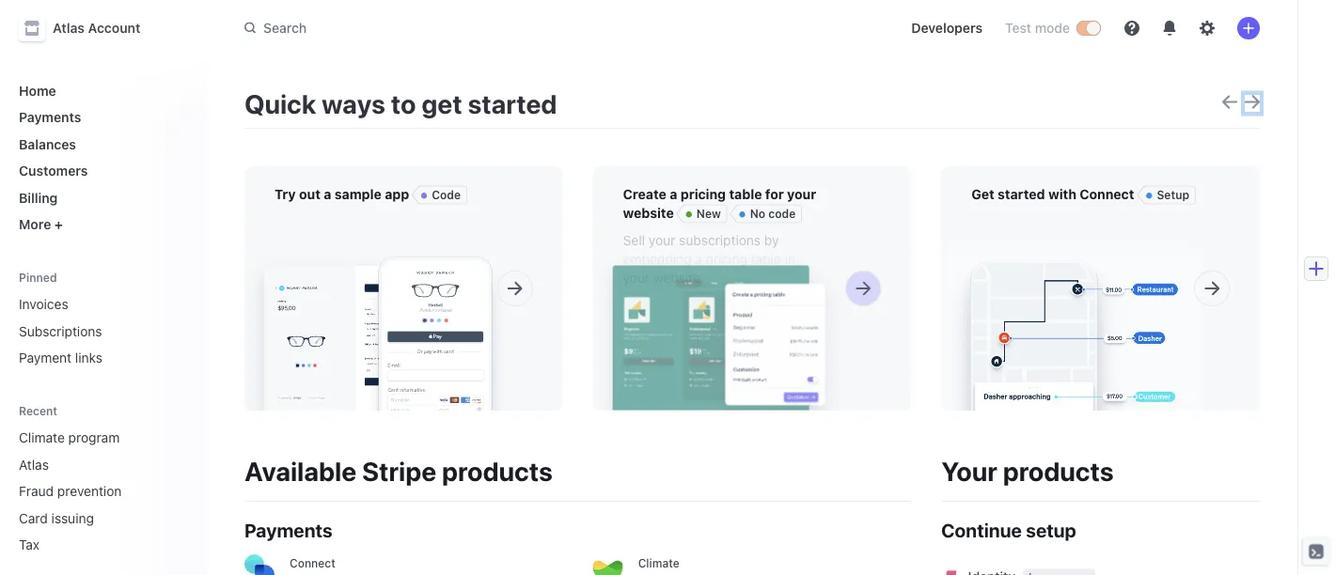 Task type: vqa. For each thing, say whether or not it's contained in the screenshot.
the topmost options
no



Task type: describe. For each thing, give the bounding box(es) containing it.
mode
[[1035, 20, 1070, 36]]

atlas account
[[53, 20, 141, 36]]

0 horizontal spatial a
[[324, 187, 331, 202]]

prevention
[[57, 484, 122, 499]]

home link
[[11, 75, 192, 106]]

ways
[[322, 88, 386, 119]]

new
[[697, 207, 721, 221]]

shift section content left image
[[1223, 95, 1238, 110]]

pinned
[[19, 271, 57, 284]]

card
[[19, 511, 48, 526]]

account
[[88, 20, 141, 36]]

atlas account button
[[19, 15, 159, 41]]

setup
[[1157, 189, 1190, 202]]

billing link
[[11, 182, 192, 213]]

0 horizontal spatial started
[[468, 88, 557, 119]]

stripe
[[362, 456, 437, 487]]

card issuing link
[[11, 503, 166, 534]]

available stripe products
[[245, 456, 553, 487]]

your
[[942, 456, 998, 487]]

developers
[[912, 20, 983, 36]]

create a pricing table for your website
[[623, 187, 817, 221]]

recent element
[[0, 423, 207, 561]]

code
[[432, 189, 461, 202]]

website.
[[654, 270, 704, 285]]

0 horizontal spatial connect
[[290, 557, 336, 570]]

test
[[1006, 20, 1032, 36]]

invoices link
[[11, 289, 192, 320]]

atlas for atlas account
[[53, 20, 85, 36]]

payments inside payments link
[[19, 110, 81, 125]]

fraud prevention link
[[11, 476, 166, 507]]

tax link
[[11, 530, 166, 561]]

get
[[972, 187, 995, 202]]

settings image
[[1200, 21, 1215, 36]]

your products
[[942, 456, 1114, 487]]

with
[[1049, 187, 1077, 202]]

sell
[[623, 232, 645, 248]]

more
[[19, 217, 51, 232]]

no code
[[750, 207, 796, 221]]

balances
[[19, 136, 76, 152]]

recent
[[19, 405, 57, 418]]

available
[[245, 456, 357, 487]]

help image
[[1125, 21, 1140, 36]]

balances link
[[11, 129, 192, 159]]

website
[[623, 206, 674, 221]]

1 vertical spatial payments
[[245, 519, 333, 541]]

pinned element
[[11, 289, 192, 373]]

1 vertical spatial your
[[649, 232, 676, 248]]

get started with connect
[[972, 187, 1135, 202]]

try out a sample app
[[275, 187, 409, 202]]

1 products from the left
[[442, 456, 553, 487]]

your inside create a pricing table for your website
[[787, 187, 817, 202]]

+
[[54, 217, 63, 232]]

pricing inside sell your subscriptions by embedding a pricing table in your website.
[[706, 251, 748, 267]]

shift section content right image
[[1245, 95, 1260, 110]]

try
[[275, 187, 296, 202]]

program
[[68, 430, 120, 446]]

climate for climate program
[[19, 430, 65, 446]]

issuing
[[51, 511, 94, 526]]



Task type: locate. For each thing, give the bounding box(es) containing it.
payment links link
[[11, 343, 192, 373]]

payments up balances
[[19, 110, 81, 125]]

pricing
[[681, 187, 726, 202], [706, 251, 748, 267]]

billing
[[19, 190, 58, 206]]

0 vertical spatial payments
[[19, 110, 81, 125]]

search
[[263, 20, 307, 36]]

your
[[787, 187, 817, 202], [649, 232, 676, 248], [623, 270, 650, 285]]

started right get
[[998, 187, 1046, 202]]

sample
[[335, 187, 382, 202]]

climate
[[19, 430, 65, 446], [638, 557, 680, 570]]

core navigation links element
[[11, 75, 192, 240]]

atlas up fraud
[[19, 457, 49, 473]]

1 horizontal spatial atlas
[[53, 20, 85, 36]]

customers
[[19, 163, 88, 179]]

atlas inside button
[[53, 20, 85, 36]]

0 horizontal spatial products
[[442, 456, 553, 487]]

payments
[[19, 110, 81, 125], [245, 519, 333, 541]]

1 vertical spatial started
[[998, 187, 1046, 202]]

pricing up new
[[681, 187, 726, 202]]

0 vertical spatial your
[[787, 187, 817, 202]]

payment
[[19, 350, 72, 366]]

2 horizontal spatial a
[[695, 251, 702, 267]]

atlas link
[[11, 450, 166, 480]]

home
[[19, 83, 56, 98]]

connect
[[1080, 187, 1135, 202], [290, 557, 336, 570]]

subscriptions link
[[11, 316, 192, 347]]

create
[[623, 187, 667, 202]]

climate program
[[19, 430, 120, 446]]

no
[[750, 207, 766, 221]]

1 vertical spatial pricing
[[706, 251, 748, 267]]

0 vertical spatial table
[[729, 187, 762, 202]]

setup
[[1026, 519, 1077, 541]]

1 horizontal spatial a
[[670, 187, 678, 202]]

1 vertical spatial connect
[[290, 557, 336, 570]]

a right 'create'
[[670, 187, 678, 202]]

0 horizontal spatial atlas
[[19, 457, 49, 473]]

customers link
[[11, 156, 192, 186]]

started right the get in the left of the page
[[468, 88, 557, 119]]

1 horizontal spatial payments
[[245, 519, 333, 541]]

sell your subscriptions by embedding a pricing table in your website.
[[623, 232, 796, 285]]

pricing inside create a pricing table for your website
[[681, 187, 726, 202]]

a inside sell your subscriptions by embedding a pricing table in your website.
[[695, 251, 702, 267]]

out
[[299, 187, 321, 202]]

tax
[[19, 538, 40, 553]]

quick ways to get started
[[245, 88, 557, 119]]

continue
[[942, 519, 1022, 541]]

atlas left account
[[53, 20, 85, 36]]

code
[[769, 207, 796, 221]]

1 vertical spatial table
[[751, 251, 781, 267]]

0 vertical spatial climate
[[19, 430, 65, 446]]

climate inside recent element
[[19, 430, 65, 446]]

table up no at the top
[[729, 187, 762, 202]]

invoices
[[19, 297, 68, 312]]

payment links
[[19, 350, 102, 366]]

1 vertical spatial climate
[[638, 557, 680, 570]]

table inside sell your subscriptions by embedding a pricing table in your website.
[[751, 251, 781, 267]]

1 horizontal spatial products
[[1003, 456, 1114, 487]]

products
[[442, 456, 553, 487], [1003, 456, 1114, 487]]

pinned navigation links element
[[11, 270, 192, 373]]

by
[[765, 232, 779, 248]]

table inside create a pricing table for your website
[[729, 187, 762, 202]]

embedding
[[623, 251, 692, 267]]

0 horizontal spatial climate
[[19, 430, 65, 446]]

connect down available
[[290, 557, 336, 570]]

payments down available
[[245, 519, 333, 541]]

0 vertical spatial connect
[[1080, 187, 1135, 202]]

for
[[766, 187, 784, 202]]

1 horizontal spatial started
[[998, 187, 1046, 202]]

climate program link
[[11, 423, 166, 453]]

subscriptions
[[19, 324, 102, 339]]

your down embedding
[[623, 270, 650, 285]]

0 vertical spatial started
[[468, 88, 557, 119]]

links
[[75, 350, 102, 366]]

a right out
[[324, 187, 331, 202]]

a
[[324, 187, 331, 202], [670, 187, 678, 202], [695, 251, 702, 267]]

1 horizontal spatial climate
[[638, 557, 680, 570]]

your right the "for"
[[787, 187, 817, 202]]

0 vertical spatial atlas
[[53, 20, 85, 36]]

atlas for atlas
[[19, 457, 49, 473]]

subscriptions
[[679, 232, 761, 248]]

developers link
[[904, 13, 990, 43]]

started
[[468, 88, 557, 119], [998, 187, 1046, 202]]

your up embedding
[[649, 232, 676, 248]]

table
[[729, 187, 762, 202], [751, 251, 781, 267]]

Search search field
[[233, 11, 764, 45]]

1 horizontal spatial connect
[[1080, 187, 1135, 202]]

connect right with
[[1080, 187, 1135, 202]]

pricing down subscriptions
[[706, 251, 748, 267]]

get
[[422, 88, 462, 119]]

to
[[391, 88, 416, 119]]

atlas
[[53, 20, 85, 36], [19, 457, 49, 473]]

toolbar
[[1223, 95, 1260, 112]]

atlas inside recent element
[[19, 457, 49, 473]]

2 products from the left
[[1003, 456, 1114, 487]]

more +
[[19, 217, 63, 232]]

payments link
[[11, 102, 192, 133]]

in
[[785, 251, 796, 267]]

card issuing
[[19, 511, 94, 526]]

test mode
[[1006, 20, 1070, 36]]

a inside create a pricing table for your website
[[670, 187, 678, 202]]

fraud prevention
[[19, 484, 122, 499]]

climate for climate
[[638, 557, 680, 570]]

recent navigation links element
[[0, 404, 207, 561]]

table down by
[[751, 251, 781, 267]]

notifications image
[[1163, 21, 1178, 36]]

fraud
[[19, 484, 54, 499]]

quick
[[245, 88, 316, 119]]

app
[[385, 187, 409, 202]]

1 vertical spatial atlas
[[19, 457, 49, 473]]

0 horizontal spatial payments
[[19, 110, 81, 125]]

Search text field
[[233, 11, 764, 45]]

2 vertical spatial your
[[623, 270, 650, 285]]

a up website.
[[695, 251, 702, 267]]

0 vertical spatial pricing
[[681, 187, 726, 202]]

continue setup
[[942, 519, 1077, 541]]



